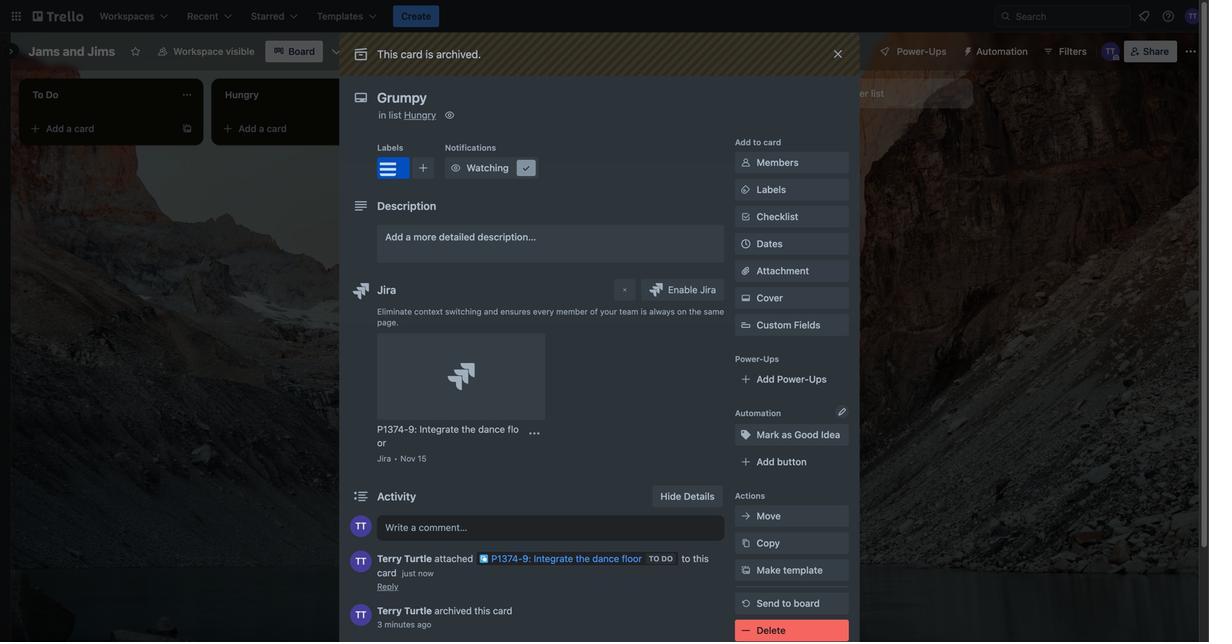 Task type: locate. For each thing, give the bounding box(es) containing it.
1 vertical spatial automation
[[735, 409, 782, 418]]

to
[[649, 555, 660, 564]]

nov
[[401, 454, 416, 464]]

None text field
[[371, 85, 818, 110]]

jira up eliminate
[[377, 284, 396, 297]]

star or unstar board image
[[130, 46, 141, 57]]

add a card for third add a card "button" from the right
[[46, 123, 94, 134]]

template
[[784, 565, 823, 576]]

sm image left send
[[740, 597, 753, 611]]

a
[[67, 123, 72, 134], [259, 123, 264, 134], [452, 123, 457, 134], [406, 232, 411, 243]]

eliminate
[[377, 307, 412, 317]]

hungry
[[404, 110, 436, 121]]

sm image down add to card
[[740, 156, 753, 170]]

sm image right power-ups button
[[958, 41, 977, 60]]

jira up same
[[701, 284, 716, 296]]

0 vertical spatial ups
[[929, 46, 947, 57]]

0 horizontal spatial the
[[462, 424, 476, 435]]

0 vertical spatial to
[[754, 138, 762, 147]]

0 vertical spatial power-
[[897, 46, 929, 57]]

p1374-9: integrate the dance floor
[[492, 554, 642, 565]]

integrate for p1374-9: integrate the dance flo or jira • nov 15
[[420, 424, 459, 435]]

2 horizontal spatial add a card
[[431, 123, 479, 134]]

•
[[394, 454, 398, 464]]

good
[[795, 430, 819, 441]]

copy link
[[735, 533, 849, 555]]

turtle
[[404, 554, 432, 565], [404, 606, 432, 617]]

primary element
[[0, 0, 1210, 33]]

the inside the "p1374-9: integrate the dance flo or jira • nov 15"
[[462, 424, 476, 435]]

dance left 'floor' in the right bottom of the page
[[593, 554, 620, 565]]

1 turtle from the top
[[404, 554, 432, 565]]

1 vertical spatial the
[[462, 424, 476, 435]]

1 vertical spatial list
[[389, 110, 402, 121]]

1 horizontal spatial labels
[[757, 184, 787, 195]]

to up members at the top right of the page
[[754, 138, 762, 147]]

cover link
[[735, 288, 849, 309]]

this right do on the right of page
[[693, 554, 709, 565]]

ups down fields
[[809, 374, 827, 385]]

2 horizontal spatial to
[[783, 598, 792, 610]]

3 add a card button from the left
[[410, 118, 561, 140]]

0 vertical spatial terry turtle (terryturtle) image
[[1102, 42, 1121, 61]]

integrate inside the "p1374-9: integrate the dance flo or jira • nov 15"
[[420, 424, 459, 435]]

sm image inside cover link
[[740, 292, 753, 305]]

2 vertical spatial the
[[576, 554, 590, 565]]

custom fields button
[[735, 319, 849, 332]]

sm image for cover
[[740, 292, 753, 305]]

p1374- up or
[[377, 424, 409, 435]]

0 vertical spatial integrate
[[420, 424, 459, 435]]

1 vertical spatial 9:
[[523, 554, 531, 565]]

2 horizontal spatial ups
[[929, 46, 947, 57]]

sm image left delete
[[740, 625, 753, 638]]

0 vertical spatial automation
[[977, 46, 1029, 57]]

customize views image
[[330, 45, 344, 58]]

send
[[757, 598, 780, 610]]

and left jims
[[63, 44, 85, 59]]

0 vertical spatial dance
[[479, 424, 505, 435]]

the left flo
[[462, 424, 476, 435]]

9: up nov
[[409, 424, 417, 435]]

terry turtle (terryturtle) image
[[1102, 42, 1121, 61], [350, 551, 372, 573], [350, 605, 372, 627]]

this inside the terry turtle archived this card 3 minutes ago
[[475, 606, 491, 617]]

2 vertical spatial to
[[783, 598, 792, 610]]

0 horizontal spatial p1374-
[[377, 424, 409, 435]]

to right send
[[783, 598, 792, 610]]

this inside to this card
[[693, 554, 709, 565]]

add a more detailed description…
[[386, 232, 537, 243]]

dance inside the "p1374-9: integrate the dance flo or jira • nov 15"
[[479, 424, 505, 435]]

0 horizontal spatial list
[[389, 110, 402, 121]]

workspace visible
[[174, 46, 255, 57]]

1 horizontal spatial automation
[[977, 46, 1029, 57]]

share button
[[1125, 41, 1178, 62]]

1 add a card button from the left
[[24, 118, 176, 140]]

minutes
[[385, 620, 415, 630]]

terry for terry turtle attached
[[377, 554, 402, 565]]

just now
[[402, 569, 434, 579]]

copy
[[757, 538, 780, 549]]

is right team
[[641, 307, 647, 317]]

3 add a card from the left
[[431, 123, 479, 134]]

turtle for archived
[[404, 606, 432, 617]]

0 vertical spatial labels
[[377, 143, 404, 153]]

2 vertical spatial power-
[[778, 374, 809, 385]]

list right in
[[389, 110, 402, 121]]

0 vertical spatial the
[[689, 307, 702, 317]]

0 horizontal spatial add a card
[[46, 123, 94, 134]]

1 horizontal spatial power-ups
[[897, 46, 947, 57]]

1 horizontal spatial the
[[576, 554, 590, 565]]

automation up mark at bottom right
[[735, 409, 782, 418]]

sm image left cover at the right of page
[[740, 292, 753, 305]]

sm image inside labels link
[[740, 183, 753, 197]]

terry turtle (terryturtle) image for archived this card
[[350, 605, 372, 627]]

and left ensures
[[484, 307, 498, 317]]

delete
[[757, 626, 786, 637]]

sm image left mark at bottom right
[[740, 429, 753, 442]]

detailed
[[439, 232, 475, 243]]

Search field
[[1012, 6, 1130, 26]]

2 vertical spatial ups
[[809, 374, 827, 385]]

1 vertical spatial this
[[475, 606, 491, 617]]

2 add a card from the left
[[239, 123, 287, 134]]

sm image right watching at top
[[520, 161, 533, 175]]

add a card for 1st add a card "button" from right
[[431, 123, 479, 134]]

send to board
[[757, 598, 820, 610]]

delete link
[[735, 620, 849, 642]]

1 horizontal spatial to
[[754, 138, 762, 147]]

jira left •
[[377, 454, 391, 464]]

0 horizontal spatial is
[[426, 48, 434, 61]]

integrate down the "write a comment" text box
[[534, 554, 573, 565]]

the right the on
[[689, 307, 702, 317]]

integrate
[[420, 424, 459, 435], [534, 554, 573, 565]]

0 vertical spatial turtle
[[404, 554, 432, 565]]

power- down custom fields button
[[778, 374, 809, 385]]

jims
[[87, 44, 115, 59]]

sm image inside move link
[[740, 510, 753, 524]]

9:
[[409, 424, 417, 435], [523, 554, 531, 565]]

just now link
[[402, 569, 434, 579]]

sm image inside checklist link
[[740, 210, 753, 224]]

terry turtle (terryturtle) image left 3
[[350, 605, 372, 627]]

the inside eliminate context switching and ensures every member of your team is always on the same page.
[[689, 307, 702, 317]]

9: for p1374-9: integrate the dance flo or jira • nov 15
[[409, 424, 417, 435]]

add a card for 2nd add a card "button" from the left
[[239, 123, 287, 134]]

sm image left checklist
[[740, 210, 753, 224]]

to for send
[[783, 598, 792, 610]]

1 vertical spatial integrate
[[534, 554, 573, 565]]

1 vertical spatial terry turtle (terryturtle) image
[[350, 551, 372, 573]]

0 vertical spatial this
[[693, 554, 709, 565]]

sm image inside make template link
[[740, 564, 753, 578]]

Write a comment text field
[[377, 516, 725, 540]]

is left archived.
[[426, 48, 434, 61]]

move
[[757, 511, 781, 522]]

1 horizontal spatial integrate
[[534, 554, 573, 565]]

same
[[704, 307, 725, 317]]

automation down the search image
[[977, 46, 1029, 57]]

to
[[754, 138, 762, 147], [682, 554, 691, 565], [783, 598, 792, 610]]

sm image inside copy 'link'
[[740, 537, 753, 551]]

terry up reply
[[377, 554, 402, 565]]

create
[[401, 11, 431, 22]]

1 horizontal spatial add a card
[[239, 123, 287, 134]]

1 vertical spatial is
[[641, 307, 647, 317]]

power-ups up add another list button
[[897, 46, 947, 57]]

and inside eliminate context switching and ensures every member of your team is always on the same page.
[[484, 307, 498, 317]]

terry turtle archived this card 3 minutes ago
[[377, 606, 513, 630]]

members link
[[735, 152, 849, 174]]

0 horizontal spatial integrate
[[420, 424, 459, 435]]

jira
[[377, 284, 396, 297], [701, 284, 716, 296], [377, 454, 391, 464]]

9: inside the "p1374-9: integrate the dance flo or jira • nov 15"
[[409, 424, 417, 435]]

0 vertical spatial power-ups
[[897, 46, 947, 57]]

1 vertical spatial dance
[[593, 554, 620, 565]]

sm image inside send to board link
[[740, 597, 753, 611]]

1 horizontal spatial 9:
[[523, 554, 531, 565]]

p1374- inside the "p1374-9: integrate the dance flo or jira • nov 15"
[[377, 424, 409, 435]]

p1374- right the attached
[[492, 554, 523, 565]]

card
[[401, 48, 423, 61], [74, 123, 94, 134], [267, 123, 287, 134], [459, 123, 479, 134], [764, 138, 782, 147], [377, 568, 397, 579], [493, 606, 513, 617]]

0 horizontal spatial to
[[682, 554, 691, 565]]

0 horizontal spatial and
[[63, 44, 85, 59]]

0 horizontal spatial dance
[[479, 424, 505, 435]]

to right do on the right of page
[[682, 554, 691, 565]]

page.
[[377, 318, 399, 328]]

0 vertical spatial list
[[871, 88, 885, 99]]

send to board link
[[735, 593, 849, 615]]

hide details
[[661, 491, 715, 502]]

0 horizontal spatial add a card button
[[24, 118, 176, 140]]

2 horizontal spatial add a card button
[[410, 118, 561, 140]]

sm image down add to card
[[740, 183, 753, 197]]

labels up checklist
[[757, 184, 787, 195]]

this card is archived.
[[377, 48, 481, 61]]

2 add a card button from the left
[[217, 118, 369, 140]]

and inside board name text box
[[63, 44, 85, 59]]

0 vertical spatial and
[[63, 44, 85, 59]]

button
[[778, 457, 807, 468]]

1 vertical spatial labels
[[757, 184, 787, 195]]

add power-ups
[[757, 374, 827, 385]]

terry turtle (terryturtle) image right the filters
[[1102, 42, 1121, 61]]

1 add a card from the left
[[46, 123, 94, 134]]

1 vertical spatial and
[[484, 307, 498, 317]]

notifications
[[445, 143, 496, 153]]

archived.
[[436, 48, 481, 61]]

1 terry from the top
[[377, 554, 402, 565]]

0 horizontal spatial 9:
[[409, 424, 417, 435]]

sm image down the 'notifications'
[[449, 161, 463, 175]]

1 vertical spatial turtle
[[404, 606, 432, 617]]

1 horizontal spatial dance
[[593, 554, 620, 565]]

sm image for make template
[[740, 564, 753, 578]]

ensures
[[501, 307, 531, 317]]

ups up 'add power-ups'
[[764, 355, 780, 364]]

more
[[414, 232, 437, 243]]

attachment
[[757, 265, 810, 277]]

1 vertical spatial to
[[682, 554, 691, 565]]

switch to… image
[[9, 9, 23, 23]]

watching button
[[445, 157, 539, 179]]

enable jira button
[[641, 279, 725, 301]]

or
[[377, 438, 386, 449]]

dates button
[[735, 233, 849, 255]]

0 horizontal spatial automation
[[735, 409, 782, 418]]

1 horizontal spatial p1374-
[[492, 554, 523, 565]]

0 vertical spatial terry
[[377, 554, 402, 565]]

dance for floor
[[593, 554, 620, 565]]

sm image inside "members" link
[[740, 156, 753, 170]]

labels link
[[735, 179, 849, 201]]

automation button
[[958, 41, 1037, 62]]

power-ups down custom
[[735, 355, 780, 364]]

integrate up 15
[[420, 424, 459, 435]]

terry
[[377, 554, 402, 565], [377, 606, 402, 617]]

turtle inside the terry turtle archived this card 3 minutes ago
[[404, 606, 432, 617]]

hide details link
[[653, 486, 723, 508]]

labels up color: blue, title: none image
[[377, 143, 404, 153]]

0 horizontal spatial this
[[475, 606, 491, 617]]

1 vertical spatial terry turtle (terryturtle) image
[[350, 516, 372, 538]]

0 vertical spatial 9:
[[409, 424, 417, 435]]

sm image down actions
[[740, 510, 753, 524]]

member
[[557, 307, 588, 317]]

2 terry from the top
[[377, 606, 402, 617]]

sm image inside automation button
[[958, 41, 977, 60]]

1 horizontal spatial terry turtle (terryturtle) image
[[1185, 8, 1202, 24]]

power- down custom
[[735, 355, 764, 364]]

p1374-
[[377, 424, 409, 435], [492, 554, 523, 565]]

0 horizontal spatial power-ups
[[735, 355, 780, 364]]

move link
[[735, 506, 849, 528]]

your
[[600, 307, 617, 317]]

ups inside button
[[929, 46, 947, 57]]

workspace
[[174, 46, 223, 57]]

0 vertical spatial is
[[426, 48, 434, 61]]

power- up add another list button
[[897, 46, 929, 57]]

sm image for delete
[[740, 625, 753, 638]]

sm image left make
[[740, 564, 753, 578]]

ups left automation button at the right top
[[929, 46, 947, 57]]

turtle up "ago"
[[404, 606, 432, 617]]

dates
[[757, 238, 783, 250]]

in
[[379, 110, 386, 121]]

list right another
[[871, 88, 885, 99]]

2 turtle from the top
[[404, 606, 432, 617]]

1 horizontal spatial this
[[693, 554, 709, 565]]

2 horizontal spatial the
[[689, 307, 702, 317]]

automation
[[977, 46, 1029, 57], [735, 409, 782, 418]]

1 vertical spatial terry
[[377, 606, 402, 617]]

1 vertical spatial p1374-
[[492, 554, 523, 565]]

of
[[590, 307, 598, 317]]

9: down the "write a comment" text box
[[523, 554, 531, 565]]

terry turtle (terryturtle) image
[[1185, 8, 1202, 24], [350, 516, 372, 538]]

1 horizontal spatial list
[[871, 88, 885, 99]]

0 vertical spatial terry turtle (terryturtle) image
[[1185, 8, 1202, 24]]

1 horizontal spatial is
[[641, 307, 647, 317]]

3
[[377, 620, 382, 630]]

0 notifications image
[[1137, 8, 1153, 24]]

1 horizontal spatial add a card button
[[217, 118, 369, 140]]

2 horizontal spatial power-
[[897, 46, 929, 57]]

this right archived
[[475, 606, 491, 617]]

sm image
[[958, 41, 977, 60], [443, 109, 457, 122], [740, 183, 753, 197], [740, 210, 753, 224], [740, 292, 753, 305], [740, 429, 753, 442], [740, 564, 753, 578], [740, 597, 753, 611]]

add another list button
[[789, 79, 974, 109]]

sm image left "copy"
[[740, 537, 753, 551]]

power- inside button
[[897, 46, 929, 57]]

description…
[[478, 232, 537, 243]]

dance left flo
[[479, 424, 505, 435]]

sm image
[[740, 156, 753, 170], [449, 161, 463, 175], [520, 161, 533, 175], [740, 510, 753, 524], [740, 537, 753, 551], [740, 625, 753, 638]]

0 horizontal spatial labels
[[377, 143, 404, 153]]

turtle up just now link
[[404, 554, 432, 565]]

sm image for copy
[[740, 537, 753, 551]]

terry turtle (terryturtle) image left just
[[350, 551, 372, 573]]

terry inside the terry turtle archived this card 3 minutes ago
[[377, 606, 402, 617]]

0 horizontal spatial power-
[[735, 355, 764, 364]]

make
[[757, 565, 781, 576]]

2 vertical spatial terry turtle (terryturtle) image
[[350, 605, 372, 627]]

terry up 3
[[377, 606, 402, 617]]

the down the "write a comment" text box
[[576, 554, 590, 565]]

1 vertical spatial ups
[[764, 355, 780, 364]]

list inside button
[[871, 88, 885, 99]]

automation inside button
[[977, 46, 1029, 57]]

add a card
[[46, 123, 94, 134], [239, 123, 287, 134], [431, 123, 479, 134]]

terry turtle (terryturtle) image for attached
[[350, 551, 372, 573]]

1 horizontal spatial and
[[484, 307, 498, 317]]

idea
[[822, 430, 841, 441]]

dance
[[479, 424, 505, 435], [593, 554, 620, 565]]

sm image for automation
[[958, 41, 977, 60]]

sm image inside delete link
[[740, 625, 753, 638]]

a for 1st add a card "button" from right
[[452, 123, 457, 134]]

0 vertical spatial p1374-
[[377, 424, 409, 435]]

integrate for p1374-9: integrate the dance floor
[[534, 554, 573, 565]]

sm image right hungry
[[443, 109, 457, 122]]



Task type: vqa. For each thing, say whether or not it's contained in the screenshot.
Trello in TRELLO 101 A PRODUCTIVITY POWERHOUSE
no



Task type: describe. For each thing, give the bounding box(es) containing it.
to do
[[649, 555, 673, 564]]

enable jira
[[668, 284, 716, 296]]

search image
[[1001, 11, 1012, 22]]

open information menu image
[[1162, 9, 1176, 23]]

sm image inside the mark as good idea button
[[740, 429, 753, 442]]

activity
[[377, 491, 416, 504]]

p1374-9: integrate the dance flo or jira • nov 15
[[377, 424, 519, 464]]

custom
[[757, 320, 792, 331]]

make template link
[[735, 560, 849, 582]]

jira inside the "p1374-9: integrate the dance flo or jira • nov 15"
[[377, 454, 391, 464]]

mark as good idea button
[[735, 425, 849, 446]]

0 horizontal spatial terry turtle (terryturtle) image
[[350, 516, 372, 538]]

card inside the terry turtle archived this card 3 minutes ago
[[493, 606, 513, 617]]

ago
[[417, 620, 432, 630]]

now
[[418, 569, 434, 579]]

board
[[289, 46, 315, 57]]

attachment button
[[735, 260, 849, 282]]

filters button
[[1039, 41, 1092, 62]]

1 vertical spatial power-ups
[[735, 355, 780, 364]]

members
[[757, 157, 799, 168]]

1 horizontal spatial ups
[[809, 374, 827, 385]]

hide
[[661, 491, 682, 502]]

do
[[662, 555, 673, 564]]

a for third add a card "button" from the right
[[67, 123, 72, 134]]

Board name text field
[[22, 41, 122, 62]]

power-ups button
[[870, 41, 955, 62]]

fields
[[794, 320, 821, 331]]

sm image for move
[[740, 510, 753, 524]]

switching
[[445, 307, 482, 317]]

context
[[414, 307, 443, 317]]

p1374- for p1374-9: integrate the dance floor
[[492, 554, 523, 565]]

terry for terry turtle archived this card 3 minutes ago
[[377, 606, 402, 617]]

add power-ups link
[[735, 369, 849, 391]]

watching
[[467, 162, 509, 174]]

another
[[834, 88, 869, 99]]

mark as good idea
[[757, 430, 841, 441]]

is inside eliminate context switching and ensures every member of your team is always on the same page.
[[641, 307, 647, 317]]

add inside button
[[757, 457, 775, 468]]

the for p1374-9: integrate the dance flo or jira • nov 15
[[462, 424, 476, 435]]

to this card
[[377, 554, 709, 579]]

board
[[794, 598, 820, 610]]

board link
[[266, 41, 323, 62]]

card inside to this card
[[377, 568, 397, 579]]

the for p1374-9: integrate the dance floor
[[576, 554, 590, 565]]

add a more detailed description… link
[[377, 225, 725, 263]]

color: blue, title: none image
[[377, 157, 410, 179]]

reply link
[[377, 583, 399, 592]]

cover
[[757, 293, 783, 304]]

in list hungry
[[379, 110, 436, 121]]

make template
[[757, 565, 823, 576]]

share
[[1144, 46, 1170, 57]]

team
[[620, 307, 639, 317]]

9: for p1374-9: integrate the dance floor
[[523, 554, 531, 565]]

3 minutes ago link
[[377, 620, 432, 630]]

jams
[[28, 44, 60, 59]]

workspace visible button
[[149, 41, 263, 62]]

sm image for members
[[740, 156, 753, 170]]

checklist link
[[735, 206, 849, 228]]

as
[[782, 430, 792, 441]]

mark
[[757, 430, 780, 441]]

just
[[402, 569, 416, 579]]

custom fields
[[757, 320, 821, 331]]

p1374-9: integrate the dance floor image
[[448, 363, 475, 391]]

dance for flo
[[479, 424, 505, 435]]

every
[[533, 307, 554, 317]]

add button
[[757, 457, 807, 468]]

show menu image
[[1185, 45, 1198, 58]]

floor
[[622, 554, 642, 565]]

always
[[650, 307, 675, 317]]

sm image for checklist
[[740, 210, 753, 224]]

jams and jims
[[28, 44, 115, 59]]

sm image for labels
[[740, 183, 753, 197]]

add inside button
[[814, 88, 832, 99]]

flo
[[508, 424, 519, 435]]

to for add
[[754, 138, 762, 147]]

hungry link
[[404, 110, 436, 121]]

terry turtle attached
[[377, 554, 476, 565]]

details
[[684, 491, 715, 502]]

description
[[377, 200, 437, 213]]

p1374- for p1374-9: integrate the dance flo or jira • nov 15
[[377, 424, 409, 435]]

on
[[678, 307, 687, 317]]

reply
[[377, 583, 399, 592]]

to inside to this card
[[682, 554, 691, 565]]

actions
[[735, 492, 766, 501]]

0 horizontal spatial ups
[[764, 355, 780, 364]]

create from template… image
[[182, 123, 193, 134]]

sm image for send to board
[[740, 597, 753, 611]]

add another list
[[814, 88, 885, 99]]

a for 2nd add a card "button" from the left
[[259, 123, 264, 134]]

jira inside enable jira button
[[701, 284, 716, 296]]

add button button
[[735, 452, 849, 473]]

turtle for attached
[[404, 554, 432, 565]]

eliminate context switching and ensures every member of your team is always on the same page.
[[377, 307, 725, 328]]

1 vertical spatial power-
[[735, 355, 764, 364]]

sm image for watching
[[449, 161, 463, 175]]

1 horizontal spatial power-
[[778, 374, 809, 385]]

archived
[[435, 606, 472, 617]]

attached
[[435, 554, 473, 565]]

power-ups inside button
[[897, 46, 947, 57]]

filters
[[1060, 46, 1088, 57]]

create button
[[393, 5, 440, 27]]



